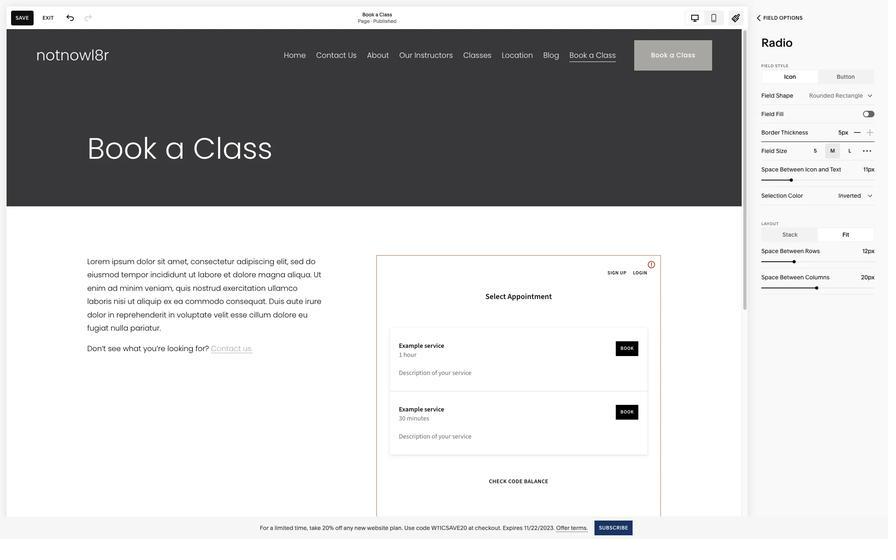 Task type: describe. For each thing, give the bounding box(es) containing it.
space for space between columns
[[762, 274, 779, 281]]

time,
[[295, 524, 308, 532]]

selection
[[762, 192, 788, 199]]

selection color
[[762, 192, 804, 199]]

book a class page · published
[[358, 11, 397, 24]]

columns
[[806, 274, 830, 281]]

20%
[[323, 524, 334, 532]]

color
[[789, 192, 804, 199]]

1 vertical spatial icon
[[806, 166, 818, 173]]

field for field size
[[762, 147, 775, 155]]

shape
[[777, 92, 794, 99]]

stack button
[[763, 228, 819, 241]]

button
[[838, 73, 856, 80]]

class
[[380, 11, 393, 17]]

save button
[[11, 10, 34, 25]]

a for for
[[270, 524, 274, 532]]

plan.
[[390, 524, 403, 532]]

field size
[[762, 147, 788, 155]]

icon button
[[763, 70, 819, 83]]

m
[[831, 148, 836, 154]]

between for columns
[[781, 274, 805, 281]]

field options button
[[749, 9, 813, 27]]

button button
[[819, 70, 875, 83]]

published
[[374, 18, 397, 24]]

space between rows
[[762, 247, 821, 255]]

s
[[815, 148, 818, 154]]

tab list containing icon
[[763, 70, 875, 83]]

·
[[371, 18, 372, 24]]

between for rows
[[781, 247, 805, 255]]

0 vertical spatial tab list
[[686, 11, 724, 24]]

11/22/2023.
[[525, 524, 555, 532]]

off
[[336, 524, 343, 532]]

code
[[417, 524, 431, 532]]

stack
[[783, 231, 798, 238]]

for a limited time, take 20% off any new website plan. use code w11csave20 at checkout. expires 11/22/2023. offer terms.
[[260, 524, 589, 532]]

subscribe button
[[595, 521, 633, 535]]

l
[[849, 148, 852, 154]]

checkout.
[[475, 524, 502, 532]]

subscribe
[[600, 525, 629, 531]]

rounded
[[810, 92, 835, 99]]

size
[[777, 147, 788, 155]]

rectangle
[[836, 92, 864, 99]]

field fill
[[762, 110, 784, 118]]

inverted
[[839, 192, 862, 199]]



Task type: vqa. For each thing, say whether or not it's contained in the screenshot.
the Fit button
yes



Task type: locate. For each thing, give the bounding box(es) containing it.
1 horizontal spatial a
[[376, 11, 379, 17]]

field for field style
[[762, 64, 775, 68]]

between for icon
[[781, 166, 805, 173]]

exit
[[43, 15, 54, 21]]

field left shape at the right top of the page
[[762, 92, 775, 99]]

field left options
[[764, 15, 779, 21]]

field for field fill
[[762, 110, 775, 118]]

icon inside icon button
[[785, 73, 797, 80]]

0 vertical spatial space
[[762, 166, 779, 173]]

border thickness
[[762, 129, 809, 136]]

rounded rectangle
[[810, 92, 864, 99]]

None range field
[[762, 179, 875, 182], [762, 260, 875, 263], [762, 286, 875, 290], [762, 179, 875, 182], [762, 260, 875, 263], [762, 286, 875, 290]]

icon down style
[[785, 73, 797, 80]]

fill
[[777, 110, 784, 118]]

new
[[355, 524, 366, 532]]

field style
[[762, 64, 789, 68]]

and
[[819, 166, 830, 173]]

take
[[310, 524, 321, 532]]

expires
[[503, 524, 523, 532]]

exit button
[[38, 10, 58, 25]]

icon
[[785, 73, 797, 80], [806, 166, 818, 173]]

0 horizontal spatial icon
[[785, 73, 797, 80]]

rows
[[806, 247, 821, 255]]

1 horizontal spatial icon
[[806, 166, 818, 173]]

0 vertical spatial icon
[[785, 73, 797, 80]]

space between columns
[[762, 274, 830, 281]]

1 space from the top
[[762, 166, 779, 173]]

save
[[16, 15, 29, 21]]

radio
[[762, 36, 794, 50]]

thickness
[[782, 129, 809, 136]]

field inside button
[[764, 15, 779, 21]]

3 between from the top
[[781, 274, 805, 281]]

layout
[[762, 222, 780, 226]]

offer
[[557, 524, 570, 532]]

a right the for
[[270, 524, 274, 532]]

a for book
[[376, 11, 379, 17]]

option group
[[809, 144, 875, 158]]

space down space between rows
[[762, 274, 779, 281]]

space for space between rows
[[762, 247, 779, 255]]

icon left and
[[806, 166, 818, 173]]

between left 'columns'
[[781, 274, 805, 281]]

fit button
[[819, 228, 875, 241]]

1 vertical spatial tab list
[[763, 70, 875, 83]]

space down 'stack' button
[[762, 247, 779, 255]]

2 vertical spatial tab list
[[763, 228, 875, 241]]

field
[[764, 15, 779, 21], [762, 64, 775, 68], [762, 92, 775, 99], [762, 110, 775, 118], [762, 147, 775, 155]]

0 vertical spatial a
[[376, 11, 379, 17]]

fit
[[843, 231, 850, 238]]

space between icon and text
[[762, 166, 842, 173]]

between
[[781, 166, 805, 173], [781, 247, 805, 255], [781, 274, 805, 281]]

field for field options
[[764, 15, 779, 21]]

space for space between icon and text
[[762, 166, 779, 173]]

a inside "book a class page · published"
[[376, 11, 379, 17]]

website
[[367, 524, 389, 532]]

style
[[776, 64, 789, 68]]

1 vertical spatial a
[[270, 524, 274, 532]]

1 vertical spatial between
[[781, 247, 805, 255]]

a
[[376, 11, 379, 17], [270, 524, 274, 532]]

between down 'stack' button
[[781, 247, 805, 255]]

limited
[[275, 524, 294, 532]]

offer terms. link
[[557, 524, 589, 532]]

option group containing s
[[809, 144, 875, 158]]

0 horizontal spatial a
[[270, 524, 274, 532]]

field for field shape
[[762, 92, 775, 99]]

text
[[831, 166, 842, 173]]

1 vertical spatial space
[[762, 247, 779, 255]]

1 between from the top
[[781, 166, 805, 173]]

2 between from the top
[[781, 247, 805, 255]]

3 space from the top
[[762, 274, 779, 281]]

None checkbox
[[865, 112, 870, 117]]

None field
[[849, 165, 875, 174], [762, 187, 875, 205], [849, 247, 875, 256], [849, 273, 875, 282], [849, 165, 875, 174], [762, 187, 875, 205], [849, 247, 875, 256], [849, 273, 875, 282]]

w11csave20
[[432, 524, 468, 532]]

2 vertical spatial between
[[781, 274, 805, 281]]

tab list containing stack
[[763, 228, 875, 241]]

space down field size
[[762, 166, 779, 173]]

field left fill
[[762, 110, 775, 118]]

field shape
[[762, 92, 794, 99]]

field options
[[764, 15, 804, 21]]

page
[[358, 18, 370, 24]]

field left size
[[762, 147, 775, 155]]

at
[[469, 524, 474, 532]]

border
[[762, 129, 781, 136]]

options
[[780, 15, 804, 21]]

a right book
[[376, 11, 379, 17]]

terms.
[[571, 524, 589, 532]]

any
[[344, 524, 353, 532]]

for
[[260, 524, 269, 532]]

0 vertical spatial between
[[781, 166, 805, 173]]

tab list
[[686, 11, 724, 24], [763, 70, 875, 83], [763, 228, 875, 241]]

Border Thickness field
[[822, 124, 849, 142]]

space
[[762, 166, 779, 173], [762, 247, 779, 255], [762, 274, 779, 281]]

field left style
[[762, 64, 775, 68]]

between down size
[[781, 166, 805, 173]]

use
[[405, 524, 415, 532]]

2 vertical spatial space
[[762, 274, 779, 281]]

2 space from the top
[[762, 247, 779, 255]]

book
[[363, 11, 375, 17]]



